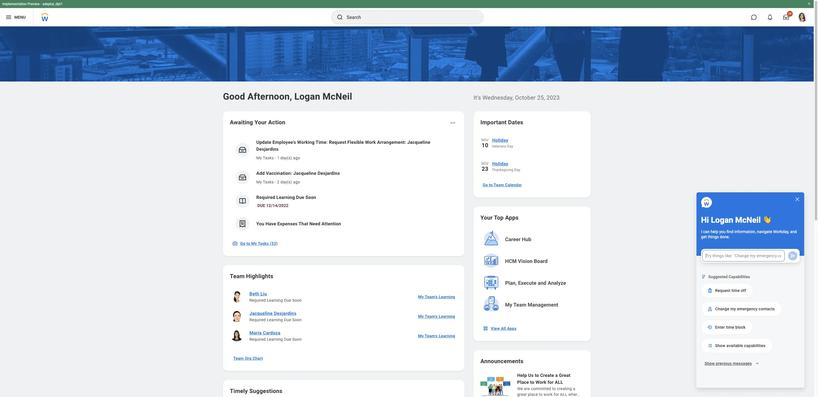 Task type: describe. For each thing, give the bounding box(es) containing it.
my inside my team management "button"
[[506, 302, 513, 308]]

my inside the go to my tasks (33) button
[[251, 242, 257, 246]]

good
[[223, 91, 245, 102]]

1 vertical spatial your
[[481, 215, 493, 221]]

top
[[494, 215, 504, 221]]

my team's learning for cardoza
[[418, 334, 456, 339]]

october
[[515, 94, 536, 101]]

view all apps
[[491, 327, 517, 331]]

things
[[708, 235, 719, 240]]

wednesday,
[[483, 94, 514, 101]]

announcements
[[481, 358, 524, 365]]

calendar
[[505, 183, 522, 187]]

search image
[[337, 14, 343, 21]]

dashboard expenses image
[[238, 220, 247, 229]]

1 horizontal spatial jacqueline
[[294, 171, 317, 176]]

required for jacqueline
[[250, 318, 266, 323]]

implementation
[[2, 2, 27, 6]]

employee's
[[273, 140, 296, 145]]

thanksgiving
[[492, 168, 514, 172]]

jacqueline inside update employee's working time: request flexible work arrangement: jacqueline desjardins
[[408, 140, 431, 145]]

maria
[[250, 331, 262, 336]]

my tasks - 1 day(s) ago
[[257, 156, 300, 160]]

0 vertical spatial a
[[556, 373, 558, 379]]

x image
[[795, 197, 801, 202]]

time image
[[708, 325, 713, 331]]

tasks for 1
[[263, 156, 274, 160]]

required for beth
[[250, 298, 266, 303]]

working
[[297, 140, 315, 145]]

i
[[702, 230, 703, 234]]

execute
[[518, 280, 537, 286]]

time for request
[[732, 289, 740, 293]]

to down us
[[531, 380, 535, 386]]

maria cardoza button
[[247, 330, 283, 337]]

implementation preview -   adeptai_dpt1
[[2, 2, 63, 6]]

holiday thanksgiving day
[[492, 161, 521, 172]]

request inside update employee's working time: request flexible work arrangement: jacqueline desjardins
[[329, 140, 347, 145]]

important dates
[[481, 119, 524, 126]]

place
[[518, 380, 529, 386]]

it's
[[474, 94, 481, 101]]

0 vertical spatial all
[[555, 380, 563, 386]]

add
[[257, 171, 265, 176]]

my tasks - 2 day(s) ago
[[257, 180, 300, 185]]

board
[[534, 259, 548, 265]]

hcm
[[506, 259, 517, 265]]

chart
[[253, 357, 263, 361]]

vaccination:
[[266, 171, 292, 176]]

that
[[299, 221, 308, 227]]

create
[[541, 373, 555, 379]]

inbox image for my tasks - 1 day(s) ago
[[238, 146, 247, 154]]

my team's learning button for cardoza
[[416, 331, 458, 342]]

due for jacqueline desjardins
[[284, 318, 291, 323]]

great
[[559, 373, 571, 379]]

to down "dashboard expenses" icon
[[247, 242, 250, 246]]

go to my tasks (33)
[[240, 242, 278, 246]]

us
[[529, 373, 534, 379]]

learning inside the jacqueline desjardins required learning due soon
[[267, 318, 283, 323]]

add vaccination: jacqueline desjardins
[[257, 171, 340, 176]]

you
[[720, 230, 726, 234]]

- for 2
[[275, 180, 276, 185]]

you have expenses that need attention button
[[230, 213, 458, 236]]

go for go to team calendar
[[483, 183, 488, 187]]

holiday button for 10
[[492, 137, 584, 144]]

my team management
[[506, 302, 559, 308]]

tasks inside button
[[258, 242, 269, 246]]

required inside awaiting your action list
[[257, 195, 275, 200]]

place
[[528, 393, 538, 397]]

23
[[482, 166, 489, 173]]

inbox image inside the go to my tasks (33) button
[[232, 241, 238, 247]]

contacts
[[759, 307, 776, 312]]

change my emergency contacts
[[716, 307, 776, 312]]

inbox image for my tasks - 2 day(s) ago
[[238, 173, 247, 182]]

all
[[501, 327, 506, 331]]

time for enter
[[727, 325, 735, 330]]

due for beth liu
[[284, 298, 291, 303]]

1 horizontal spatial a
[[573, 387, 576, 392]]

analyze
[[548, 280, 566, 286]]

enter time block button
[[702, 320, 753, 335]]

hi logan mcneil 👋
[[702, 216, 771, 225]]

my team's learning for desjardins
[[418, 315, 456, 319]]

my team's learning for liu
[[418, 295, 456, 300]]

request time off button
[[702, 283, 754, 298]]

user image
[[708, 306, 713, 312]]

and inside i can help you find information, navigate workday, and get things done.
[[791, 230, 797, 234]]

justify image
[[5, 14, 12, 21]]

great
[[518, 393, 527, 397]]

emergency
[[738, 307, 758, 312]]

due for maria cardoza
[[284, 338, 291, 342]]

team's for liu
[[425, 295, 438, 300]]

day for 23
[[515, 168, 521, 172]]

day(s) for 2
[[281, 180, 292, 185]]

team highlights
[[230, 273, 274, 280]]

beth liu button
[[247, 291, 269, 298]]

notifications large image
[[768, 14, 774, 20]]

(33)
[[270, 242, 278, 246]]

enter
[[716, 325, 726, 330]]

help us to create a great place to work for all we are committed to creating a great place to work for all wher …
[[518, 373, 580, 397]]

important
[[481, 119, 507, 126]]

highlights
[[246, 273, 274, 280]]

information,
[[735, 230, 757, 234]]

1 vertical spatial desjardins
[[318, 171, 340, 176]]

afternoon,
[[248, 91, 292, 102]]

time:
[[316, 140, 328, 145]]

holiday for 23
[[493, 161, 509, 167]]

plan, execute and analyze
[[506, 280, 566, 286]]

i can help you find information, navigate workday, and get things done.
[[702, 230, 797, 240]]

- for 1
[[275, 156, 276, 160]]

ago for my tasks - 2 day(s) ago
[[293, 180, 300, 185]]

close environment banner image
[[808, 2, 812, 5]]

plan,
[[506, 280, 517, 286]]

soon for liu
[[292, 298, 302, 303]]

work
[[544, 393, 553, 397]]

day for 10
[[508, 145, 514, 149]]

career hub
[[506, 237, 532, 243]]

flexible
[[348, 140, 364, 145]]

jacqueline desjardins required learning due soon
[[250, 311, 302, 323]]

request time off
[[716, 289, 747, 293]]

career hub button
[[481, 229, 585, 250]]

arrow right small image
[[755, 361, 761, 367]]

awaiting your action
[[230, 119, 286, 126]]

1 vertical spatial for
[[554, 393, 559, 397]]

25,
[[538, 94, 545, 101]]

learning inside 'beth liu required learning due soon'
[[267, 298, 283, 303]]

tasks for 2
[[263, 180, 274, 185]]

day(s) for 1
[[281, 156, 292, 160]]

learning inside maria cardoza required learning due soon
[[267, 338, 283, 342]]

org
[[245, 357, 252, 361]]

profile logan mcneil image
[[798, 13, 807, 23]]

awaiting
[[230, 119, 253, 126]]

…
[[578, 393, 580, 397]]

Try things like: "Change my emergency contacts" text field
[[703, 250, 785, 262]]

and inside button
[[538, 280, 547, 286]]



Task type: vqa. For each thing, say whether or not it's contained in the screenshot.
Required
yes



Task type: locate. For each thing, give the bounding box(es) containing it.
1 vertical spatial my team's learning
[[418, 315, 456, 319]]

mcneil inside main content
[[323, 91, 352, 102]]

0 horizontal spatial your
[[255, 119, 267, 126]]

0 vertical spatial jacqueline
[[408, 140, 431, 145]]

team org chart button
[[231, 353, 265, 365]]

creating
[[557, 387, 572, 392]]

1 horizontal spatial go
[[483, 183, 488, 187]]

1 ago from the top
[[293, 156, 300, 160]]

soon inside the jacqueline desjardins required learning due soon
[[292, 318, 302, 323]]

your left action
[[255, 119, 267, 126]]

- inside menu banner
[[41, 2, 42, 6]]

soon inside awaiting your action list
[[306, 195, 316, 200]]

day inside holiday veterans day
[[508, 145, 514, 149]]

nov down '10'
[[482, 162, 489, 166]]

2 vertical spatial -
[[275, 180, 276, 185]]

hi
[[702, 216, 709, 225]]

tasks
[[263, 156, 274, 160], [263, 180, 274, 185], [258, 242, 269, 246]]

1 holiday button from the top
[[492, 137, 584, 144]]

2 vertical spatial team's
[[425, 334, 438, 339]]

1 horizontal spatial show
[[716, 344, 726, 348]]

show for show available capabilities
[[716, 344, 726, 348]]

menu button
[[0, 8, 33, 26]]

to up 'work'
[[553, 387, 556, 392]]

hcm vision board button
[[481, 251, 585, 272]]

0 vertical spatial request
[[329, 140, 347, 145]]

plan, execute and analyze button
[[481, 273, 585, 294]]

0 vertical spatial my team's learning button
[[416, 292, 458, 303]]

0 vertical spatial nov
[[482, 138, 489, 142]]

to down thanksgiving
[[489, 183, 493, 187]]

show for show previous messages
[[705, 362, 715, 366]]

due left the 12/14/2022
[[258, 204, 265, 208]]

apps right top
[[506, 215, 519, 221]]

team highlights list
[[230, 288, 458, 346]]

👋
[[763, 216, 771, 225]]

2 ago from the top
[[293, 180, 300, 185]]

1 vertical spatial holiday button
[[492, 160, 584, 168]]

2 nov from the top
[[482, 162, 489, 166]]

- left 2
[[275, 180, 276, 185]]

0 horizontal spatial work
[[365, 140, 376, 145]]

show
[[716, 344, 726, 348], [705, 362, 715, 366]]

time
[[732, 289, 740, 293], [727, 325, 735, 330]]

10
[[482, 142, 489, 149]]

- right preview
[[41, 2, 42, 6]]

12/14/2022
[[266, 204, 289, 208]]

inbox image left add
[[238, 173, 247, 182]]

1 vertical spatial nov
[[482, 162, 489, 166]]

important dates element
[[481, 133, 584, 178]]

1 vertical spatial mcneil
[[736, 216, 761, 225]]

tasks left 1
[[263, 156, 274, 160]]

0 vertical spatial logan
[[295, 91, 320, 102]]

- left 1
[[275, 156, 276, 160]]

1 vertical spatial team's
[[425, 315, 438, 319]]

1 vertical spatial tasks
[[263, 180, 274, 185]]

ago up 'add vaccination: jacqueline desjardins'
[[293, 156, 300, 160]]

desjardins inside update employee's working time: request flexible work arrangement: jacqueline desjardins
[[257, 147, 279, 152]]

nov 23
[[482, 162, 489, 173]]

jacqueline right arrangement:
[[408, 140, 431, 145]]

my team's learning button for liu
[[416, 292, 458, 303]]

required down 'maria'
[[250, 338, 266, 342]]

1 vertical spatial all
[[560, 393, 568, 397]]

my team's learning
[[418, 295, 456, 300], [418, 315, 456, 319], [418, 334, 456, 339]]

due down the jacqueline desjardins required learning due soon
[[284, 338, 291, 342]]

nov for 23
[[482, 162, 489, 166]]

1 vertical spatial jacqueline
[[294, 171, 317, 176]]

1 vertical spatial work
[[536, 380, 547, 386]]

0 vertical spatial time
[[732, 289, 740, 293]]

2 vertical spatial my team's learning button
[[416, 331, 458, 342]]

inbox image
[[238, 146, 247, 154], [238, 173, 247, 182], [232, 241, 238, 247]]

2023
[[547, 94, 560, 101]]

enter time block
[[716, 325, 746, 330]]

time inside "button"
[[727, 325, 735, 330]]

go to team calendar
[[483, 183, 522, 187]]

tasks left (33)
[[258, 242, 269, 246]]

2 holiday from the top
[[493, 161, 509, 167]]

0 vertical spatial ago
[[293, 156, 300, 160]]

0 horizontal spatial mcneil
[[323, 91, 352, 102]]

1 my team's learning from the top
[[418, 295, 456, 300]]

due inside maria cardoza required learning due soon
[[284, 338, 291, 342]]

day(s) right 1
[[281, 156, 292, 160]]

book open image
[[238, 197, 247, 206]]

day(s)
[[281, 156, 292, 160], [281, 180, 292, 185]]

work up committed
[[536, 380, 547, 386]]

nbox image
[[483, 326, 489, 332]]

1 horizontal spatial request
[[716, 289, 731, 293]]

holiday inside holiday veterans day
[[493, 138, 509, 143]]

1
[[277, 156, 280, 160]]

all
[[555, 380, 563, 386], [560, 393, 568, 397]]

learning inside awaiting your action list
[[277, 195, 295, 200]]

go down "dashboard expenses" icon
[[240, 242, 246, 246]]

to right us
[[535, 373, 539, 379]]

task timeoff image
[[708, 288, 713, 294]]

1 vertical spatial day
[[515, 168, 521, 172]]

0 vertical spatial work
[[365, 140, 376, 145]]

messages
[[733, 362, 753, 366]]

suggested
[[709, 275, 728, 280]]

team's for cardoza
[[425, 334, 438, 339]]

day inside holiday thanksgiving day
[[515, 168, 521, 172]]

show available capabilities button
[[702, 339, 773, 354]]

2 vertical spatial my team's learning
[[418, 334, 456, 339]]

vision
[[518, 259, 533, 265]]

due up jacqueline desjardins button
[[284, 298, 291, 303]]

apps inside button
[[507, 327, 517, 331]]

due inside 'beth liu required learning due soon'
[[284, 298, 291, 303]]

0 vertical spatial -
[[41, 2, 42, 6]]

soon for desjardins
[[292, 318, 302, 323]]

a up the wher
[[573, 387, 576, 392]]

soon for cardoza
[[292, 338, 302, 342]]

1 vertical spatial inbox image
[[238, 173, 247, 182]]

for right 'work'
[[554, 393, 559, 397]]

a left great
[[556, 373, 558, 379]]

logan inside good afternoon, logan mcneil main content
[[295, 91, 320, 102]]

1 team's from the top
[[425, 295, 438, 300]]

change my emergency contacts button
[[702, 302, 783, 317]]

menu banner
[[0, 0, 814, 26]]

1 vertical spatial -
[[275, 156, 276, 160]]

my team's learning button
[[416, 292, 458, 303], [416, 311, 458, 323], [416, 331, 458, 342]]

timely suggestions
[[230, 388, 283, 395]]

request right 'task timeoff' icon
[[716, 289, 731, 293]]

0 vertical spatial holiday button
[[492, 137, 584, 144]]

committed
[[531, 387, 551, 392]]

ago down 'add vaccination: jacqueline desjardins'
[[293, 180, 300, 185]]

required up 'maria'
[[250, 318, 266, 323]]

to down committed
[[539, 393, 543, 397]]

1 holiday from the top
[[493, 138, 509, 143]]

required for maria
[[250, 338, 266, 342]]

help
[[711, 230, 719, 234]]

2 day(s) from the top
[[281, 180, 292, 185]]

0 vertical spatial my team's learning
[[418, 295, 456, 300]]

maria cardoza required learning due soon
[[250, 331, 302, 342]]

show previous messages
[[705, 362, 753, 366]]

required inside 'beth liu required learning due soon'
[[250, 298, 266, 303]]

go for go to my tasks (33)
[[240, 242, 246, 246]]

my
[[731, 307, 737, 312]]

2 vertical spatial jacqueline
[[250, 311, 273, 317]]

you
[[257, 221, 265, 227]]

good afternoon, logan mcneil
[[223, 91, 352, 102]]

0 horizontal spatial for
[[548, 380, 554, 386]]

1 horizontal spatial mcneil
[[736, 216, 761, 225]]

all down creating
[[560, 393, 568, 397]]

0 horizontal spatial day
[[508, 145, 514, 149]]

you have expenses that need attention
[[257, 221, 341, 227]]

soon inside maria cardoza required learning due soon
[[292, 338, 302, 342]]

team
[[494, 183, 504, 187], [230, 273, 245, 280], [514, 302, 527, 308], [234, 357, 244, 361]]

2 holiday button from the top
[[492, 160, 584, 168]]

holiday up thanksgiving
[[493, 161, 509, 167]]

2 vertical spatial tasks
[[258, 242, 269, 246]]

0 horizontal spatial go
[[240, 242, 246, 246]]

off
[[741, 289, 747, 293]]

jacqueline right vaccination:
[[294, 171, 317, 176]]

work inside the help us to create a great place to work for all we are committed to creating a great place to work for all wher …
[[536, 380, 547, 386]]

2 vertical spatial desjardins
[[274, 311, 297, 317]]

1 vertical spatial time
[[727, 325, 735, 330]]

day right veterans
[[508, 145, 514, 149]]

0 vertical spatial your
[[255, 119, 267, 126]]

team down the execute
[[514, 302, 527, 308]]

holiday for 10
[[493, 138, 509, 143]]

1 day(s) from the top
[[281, 156, 292, 160]]

management
[[528, 302, 559, 308]]

0 horizontal spatial a
[[556, 373, 558, 379]]

your
[[255, 119, 267, 126], [481, 215, 493, 221]]

show right prompts image
[[716, 344, 726, 348]]

2 my team's learning from the top
[[418, 315, 456, 319]]

show left previous
[[705, 362, 715, 366]]

2
[[277, 180, 280, 185]]

help
[[518, 373, 527, 379]]

good afternoon, logan mcneil main content
[[0, 26, 814, 398]]

prompts image
[[708, 343, 713, 349]]

2 vertical spatial inbox image
[[232, 241, 238, 247]]

0 vertical spatial show
[[716, 344, 726, 348]]

required learning due soon
[[257, 195, 316, 200]]

apps right all
[[507, 327, 517, 331]]

liu
[[261, 292, 267, 297]]

0 horizontal spatial show
[[705, 362, 715, 366]]

1 vertical spatial and
[[538, 280, 547, 286]]

required inside the jacqueline desjardins required learning due soon
[[250, 318, 266, 323]]

desjardins inside the jacqueline desjardins required learning due soon
[[274, 311, 297, 317]]

team inside "button"
[[514, 302, 527, 308]]

33
[[789, 12, 792, 15]]

0 horizontal spatial logan
[[295, 91, 320, 102]]

0 vertical spatial tasks
[[263, 156, 274, 160]]

show available capabilities
[[716, 344, 766, 348]]

update employee's working time: request flexible work arrangement: jacqueline desjardins
[[257, 140, 431, 152]]

soon inside 'beth liu required learning due soon'
[[292, 298, 302, 303]]

request right time:
[[329, 140, 347, 145]]

due down jacqueline desjardins button
[[284, 318, 291, 323]]

inbox image down awaiting
[[238, 146, 247, 154]]

1 nov from the top
[[482, 138, 489, 142]]

3 my team's learning from the top
[[418, 334, 456, 339]]

and left analyze
[[538, 280, 547, 286]]

0 vertical spatial and
[[791, 230, 797, 234]]

0 vertical spatial team's
[[425, 295, 438, 300]]

apps for your top apps
[[506, 215, 519, 221]]

0 horizontal spatial request
[[329, 140, 347, 145]]

0 vertical spatial desjardins
[[257, 147, 279, 152]]

0 horizontal spatial jacqueline
[[250, 311, 273, 317]]

1 vertical spatial request
[[716, 289, 731, 293]]

due down 'add vaccination: jacqueline desjardins'
[[296, 195, 304, 200]]

expenses
[[278, 221, 298, 227]]

beth liu required learning due soon
[[250, 292, 302, 303]]

apps
[[506, 215, 519, 221], [507, 327, 517, 331]]

beth
[[250, 292, 259, 297]]

bolt image
[[702, 275, 707, 280]]

tasks left 2
[[263, 180, 274, 185]]

team left org
[[234, 357, 244, 361]]

ago for my tasks - 1 day(s) ago
[[293, 156, 300, 160]]

holiday inside holiday thanksgiving day
[[493, 161, 509, 167]]

can
[[704, 230, 710, 234]]

0 vertical spatial for
[[548, 380, 554, 386]]

timely
[[230, 388, 248, 395]]

soon
[[306, 195, 316, 200], [292, 298, 302, 303], [292, 318, 302, 323], [292, 338, 302, 342]]

1 my team's learning button from the top
[[416, 292, 458, 303]]

go to my tasks (33) button
[[230, 238, 281, 250]]

work inside update employee's working time: request flexible work arrangement: jacqueline desjardins
[[365, 140, 376, 145]]

have
[[266, 221, 276, 227]]

preview
[[28, 2, 40, 6]]

time inside button
[[732, 289, 740, 293]]

required up "due 12/14/2022"
[[257, 195, 275, 200]]

0 vertical spatial day
[[508, 145, 514, 149]]

- for adeptai_dpt1
[[41, 2, 42, 6]]

2 horizontal spatial jacqueline
[[408, 140, 431, 145]]

1 vertical spatial ago
[[293, 180, 300, 185]]

inbox large image
[[784, 14, 790, 20]]

my team's learning button for desjardins
[[416, 311, 458, 323]]

due
[[296, 195, 304, 200], [258, 204, 265, 208], [284, 298, 291, 303], [284, 318, 291, 323], [284, 338, 291, 342]]

1 vertical spatial day(s)
[[281, 180, 292, 185]]

for down create
[[548, 380, 554, 386]]

a
[[556, 373, 558, 379], [573, 387, 576, 392]]

-
[[41, 2, 42, 6], [275, 156, 276, 160], [275, 180, 276, 185]]

workday,
[[774, 230, 790, 234]]

1 horizontal spatial and
[[791, 230, 797, 234]]

view all apps button
[[481, 323, 520, 335]]

team org chart
[[234, 357, 263, 361]]

inbox image left go to my tasks (33) at the left
[[232, 241, 238, 247]]

nov left holiday veterans day
[[482, 138, 489, 142]]

awaiting your action list
[[230, 135, 458, 236]]

your left top
[[481, 215, 493, 221]]

1 horizontal spatial work
[[536, 380, 547, 386]]

1 vertical spatial holiday
[[493, 161, 509, 167]]

time right enter
[[727, 325, 735, 330]]

holiday up veterans
[[493, 138, 509, 143]]

1 horizontal spatial your
[[481, 215, 493, 221]]

1 horizontal spatial logan
[[711, 216, 734, 225]]

0 horizontal spatial and
[[538, 280, 547, 286]]

navigate
[[758, 230, 773, 234]]

team's for desjardins
[[425, 315, 438, 319]]

holiday button for 23
[[492, 160, 584, 168]]

1 vertical spatial apps
[[507, 327, 517, 331]]

required inside maria cardoza required learning due soon
[[250, 338, 266, 342]]

all up creating
[[555, 380, 563, 386]]

jacqueline inside the jacqueline desjardins required learning due soon
[[250, 311, 273, 317]]

day right thanksgiving
[[515, 168, 521, 172]]

go down 23
[[483, 183, 488, 187]]

1 horizontal spatial day
[[515, 168, 521, 172]]

1 vertical spatial show
[[705, 362, 715, 366]]

0 vertical spatial inbox image
[[238, 146, 247, 154]]

team left highlights
[[230, 273, 245, 280]]

due inside the jacqueline desjardins required learning due soon
[[284, 318, 291, 323]]

required down "beth liu" button
[[250, 298, 266, 303]]

jacqueline down "beth liu" button
[[250, 311, 273, 317]]

0 vertical spatial apps
[[506, 215, 519, 221]]

apps for view all apps
[[507, 327, 517, 331]]

1 vertical spatial my team's learning button
[[416, 311, 458, 323]]

update
[[257, 140, 272, 145]]

send image
[[791, 253, 796, 259]]

1 vertical spatial go
[[240, 242, 246, 246]]

nov for 10
[[482, 138, 489, 142]]

1 vertical spatial a
[[573, 387, 576, 392]]

Search Workday  search field
[[347, 11, 472, 24]]

learning
[[277, 195, 295, 200], [439, 295, 456, 300], [267, 298, 283, 303], [439, 315, 456, 319], [267, 318, 283, 323], [439, 334, 456, 339], [267, 338, 283, 342]]

request inside request time off button
[[716, 289, 731, 293]]

go to team calendar button
[[481, 179, 525, 191]]

hub
[[522, 237, 532, 243]]

menu
[[14, 15, 26, 19]]

1 vertical spatial logan
[[711, 216, 734, 225]]

2 my team's learning button from the top
[[416, 311, 458, 323]]

capabilities
[[729, 275, 751, 280]]

are
[[524, 387, 530, 392]]

0 vertical spatial go
[[483, 183, 488, 187]]

1 horizontal spatial for
[[554, 393, 559, 397]]

time left off
[[732, 289, 740, 293]]

3 my team's learning button from the top
[[416, 331, 458, 342]]

2 team's from the top
[[425, 315, 438, 319]]

and right workday,
[[791, 230, 797, 234]]

3 team's from the top
[[425, 334, 438, 339]]

work right the "flexible"
[[365, 140, 376, 145]]

0 vertical spatial mcneil
[[323, 91, 352, 102]]

day(s) right 2
[[281, 180, 292, 185]]

0 vertical spatial holiday
[[493, 138, 509, 143]]

related actions image
[[450, 120, 456, 126]]

dates
[[509, 119, 524, 126]]

0 vertical spatial day(s)
[[281, 156, 292, 160]]

team left calendar
[[494, 183, 504, 187]]



